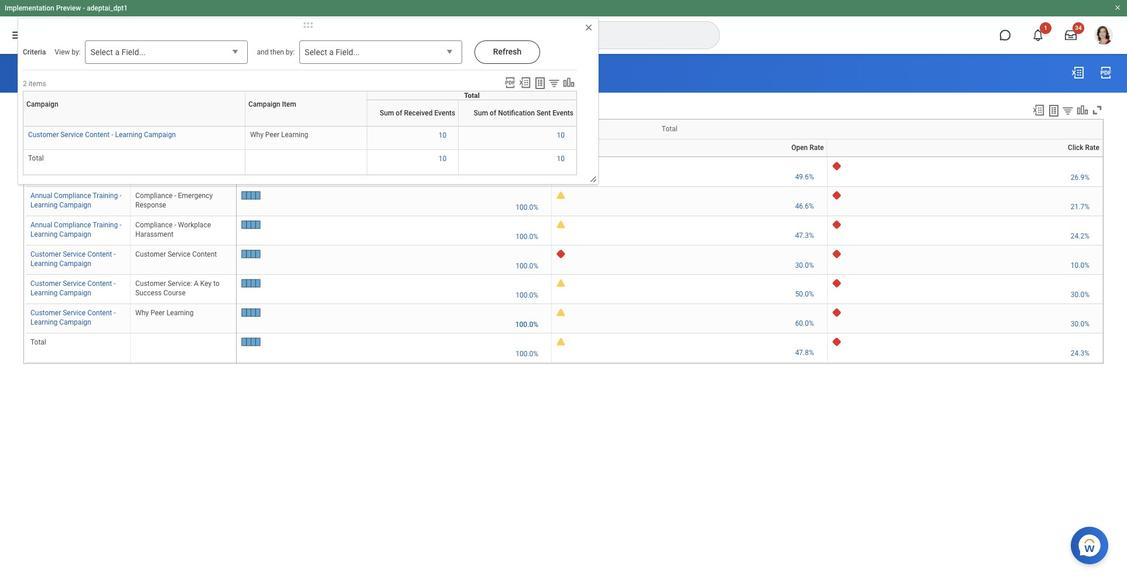 Task type: locate. For each thing, give the bounding box(es) containing it.
by: right view
[[72, 48, 81, 56]]

and then by:
[[257, 48, 295, 56]]

21.7% button
[[1071, 202, 1092, 212]]

a right then
[[329, 47, 334, 57]]

open
[[792, 144, 808, 152], [689, 156, 690, 157]]

item down campaign button
[[167, 134, 182, 142]]

2 field... from the left
[[336, 47, 360, 57]]

sum
[[380, 109, 394, 117], [474, 109, 488, 117]]

100.0% inside dropdown button
[[515, 320, 539, 328]]

total
[[464, 91, 480, 100], [662, 125, 678, 133], [28, 154, 44, 162], [687, 156, 689, 157], [963, 156, 964, 157], [30, 338, 46, 346]]

1 training from the top
[[93, 162, 118, 170]]

export to excel image up the campaign email analytics - expand/collapse chart icon
[[1071, 66, 1085, 80]]

a
[[194, 280, 199, 288]]

-
[[83, 4, 85, 12], [111, 131, 113, 139], [689, 156, 689, 157], [965, 156, 965, 157], [120, 162, 122, 170], [120, 192, 122, 200], [174, 192, 176, 200], [120, 221, 122, 229], [174, 221, 176, 229], [114, 250, 116, 259], [114, 280, 116, 288], [114, 309, 116, 317]]

row element
[[25, 119, 239, 157], [237, 139, 1103, 156]]

1 vertical spatial annual compliance training - learning campaign link
[[30, 189, 122, 209]]

100.0% for 46.6%
[[516, 203, 539, 211]]

open inside row element
[[792, 144, 808, 152]]

item inside button
[[282, 100, 296, 108]]

2 annual from the top
[[30, 192, 52, 200]]

100.0% button
[[515, 320, 540, 329]]

select a field... button
[[299, 40, 462, 64]]

0 horizontal spatial select a field...
[[91, 47, 146, 57]]

1 horizontal spatial field...
[[336, 47, 360, 57]]

49.6%
[[795, 173, 814, 181]]

customer service content - learning campaign
[[28, 131, 176, 139], [30, 250, 116, 268], [30, 280, 116, 297], [30, 309, 116, 327]]

field... inside dropdown button
[[122, 47, 146, 57]]

campaign button
[[26, 91, 250, 126]]

peer down success
[[151, 309, 165, 317]]

30.0% button up 50.0%
[[795, 261, 816, 270]]

1 vertical spatial annual
[[30, 192, 52, 200]]

received
[[404, 109, 433, 117]]

30.0% for 60.0%
[[1071, 320, 1090, 328]]

peer
[[265, 131, 280, 139], [151, 309, 165, 317]]

export to excel image left select to filter grid data image
[[519, 76, 531, 89]]

total element
[[28, 152, 44, 162], [30, 336, 46, 346]]

select
[[91, 47, 113, 57], [305, 47, 327, 57]]

- inside compliance - workplace harassment
[[174, 221, 176, 229]]

3 annual from the top
[[30, 221, 52, 229]]

24.2% button
[[1071, 232, 1092, 241]]

0 horizontal spatial why peer learning element
[[135, 307, 194, 317]]

why peer learning element down campaign item button
[[250, 128, 308, 139]]

why for bottom why peer learning element
[[135, 309, 149, 317]]

field... for select a field... popup button
[[336, 47, 360, 57]]

a
[[115, 47, 120, 57], [329, 47, 334, 57]]

30.0% button for 50.0%
[[1071, 290, 1092, 300]]

24.3% button
[[1071, 349, 1092, 358]]

annual compliance training - learning campaign link
[[30, 160, 122, 180], [30, 189, 122, 209], [30, 219, 122, 239]]

of left the received in the left of the page
[[396, 109, 402, 117]]

select a field... inside dropdown button
[[91, 47, 146, 57]]

2 of from the left
[[490, 109, 496, 117]]

1 horizontal spatial sum
[[474, 109, 488, 117]]

1 horizontal spatial a
[[329, 47, 334, 57]]

1 horizontal spatial peer
[[265, 131, 280, 139]]

0 vertical spatial toolbar
[[500, 76, 577, 91]]

1 horizontal spatial open
[[792, 144, 808, 152]]

sum of received events button
[[370, 91, 463, 117]]

30.0% button
[[795, 261, 816, 270], [1071, 290, 1092, 300], [1071, 320, 1092, 329]]

refresh button
[[475, 40, 540, 64]]

export to worksheets image
[[533, 76, 547, 90], [1047, 104, 1061, 118]]

customer service content - learning campaign link
[[28, 128, 176, 139], [30, 248, 116, 268], [30, 277, 116, 297], [30, 307, 116, 327]]

24.2%
[[1071, 232, 1090, 240]]

peer down campaign item button
[[265, 131, 280, 139]]

Search Workday  search field
[[441, 22, 695, 48]]

1 select from the left
[[91, 47, 113, 57]]

items right the 2
[[29, 79, 46, 88]]

click
[[1068, 144, 1084, 152], [965, 156, 966, 157]]

1 vertical spatial export to worksheets image
[[1047, 104, 1061, 118]]

0 horizontal spatial export to excel image
[[519, 76, 531, 89]]

campaign item down campaign button
[[134, 134, 182, 142]]

select a field... up email
[[91, 47, 146, 57]]

1 vertical spatial item
[[167, 134, 182, 142]]

2 vertical spatial training
[[93, 221, 118, 229]]

1 button
[[1025, 22, 1052, 48]]

10.0% button
[[1071, 261, 1092, 270]]

why peer learning down campaign item button
[[250, 131, 308, 139]]

10.0%
[[1071, 262, 1090, 270]]

4 100.0% button from the top
[[516, 261, 540, 270]]

row element containing campaign
[[25, 119, 239, 157]]

search image
[[420, 28, 434, 42]]

sum inside sum of received events button
[[380, 109, 394, 117]]

annual
[[30, 162, 52, 170], [30, 192, 52, 200], [30, 221, 52, 229]]

events inside button
[[434, 109, 455, 117]]

1 annual from the top
[[30, 162, 52, 170]]

items right 7
[[29, 107, 47, 115]]

sent
[[537, 109, 551, 117]]

by:
[[72, 48, 81, 56], [286, 48, 295, 56]]

field... inside popup button
[[336, 47, 360, 57]]

course
[[163, 289, 186, 297]]

0 horizontal spatial why peer learning
[[135, 309, 194, 317]]

campaign item down and then by:
[[248, 100, 296, 108]]

open rate
[[792, 144, 824, 152]]

1 annual compliance training - learning campaign link from the top
[[30, 160, 122, 180]]

peer inside campaign email analytics main content
[[151, 309, 165, 317]]

1 horizontal spatial select a field...
[[305, 47, 360, 57]]

47.3% button
[[795, 231, 816, 240]]

and
[[257, 48, 269, 56]]

1 horizontal spatial why peer learning
[[250, 131, 308, 139]]

select up campaign email analytics
[[91, 47, 113, 57]]

training
[[93, 162, 118, 170], [93, 192, 118, 200], [93, 221, 118, 229]]

1 field... from the left
[[122, 47, 146, 57]]

key
[[200, 280, 212, 288]]

compliance
[[54, 162, 91, 170], [54, 192, 91, 200], [135, 192, 173, 200], [54, 221, 91, 229], [135, 221, 173, 229]]

2 by: from the left
[[286, 48, 295, 56]]

resize modal image
[[589, 175, 598, 184]]

why peer learning element
[[250, 128, 308, 139], [135, 307, 194, 317]]

1 100.0% button from the top
[[516, 173, 540, 182]]

1 horizontal spatial toolbar
[[1027, 104, 1104, 119]]

sum left notification
[[474, 109, 488, 117]]

2 items
[[23, 79, 46, 88]]

0 vertical spatial annual compliance training - learning campaign
[[30, 162, 122, 180]]

fullscreen image
[[1091, 104, 1104, 116]]

select a field... inside popup button
[[305, 47, 360, 57]]

field...
[[122, 47, 146, 57], [336, 47, 360, 57]]

campaign
[[45, 67, 98, 81], [26, 100, 58, 108], [248, 100, 280, 108], [144, 131, 176, 139], [29, 134, 61, 142], [134, 134, 166, 142], [59, 172, 91, 180], [59, 201, 91, 209], [59, 231, 91, 239], [59, 260, 91, 268], [59, 289, 91, 297], [59, 318, 91, 327]]

0 horizontal spatial toolbar
[[500, 76, 577, 91]]

by: right then
[[286, 48, 295, 56]]

0 vertical spatial annual
[[30, 162, 52, 170]]

compliance - emergency response element
[[135, 189, 213, 209]]

1 vertical spatial why peer learning
[[135, 309, 194, 317]]

why peer learning element down course
[[135, 307, 194, 317]]

1 vertical spatial training
[[93, 192, 118, 200]]

0 vertical spatial training
[[93, 162, 118, 170]]

1 vertical spatial total element
[[30, 336, 46, 346]]

2 vertical spatial annual compliance training - learning campaign link
[[30, 219, 122, 239]]

0 vertical spatial why peer learning element
[[250, 128, 308, 139]]

compliance - emergency response
[[135, 192, 213, 209]]

export to worksheets image left select to filter grid data icon
[[1047, 104, 1061, 118]]

a for select a field... dropdown button
[[115, 47, 120, 57]]

0 vertical spatial open
[[792, 144, 808, 152]]

toolbar
[[500, 76, 577, 91], [1027, 104, 1104, 119]]

to
[[213, 280, 220, 288]]

21.7%
[[1071, 203, 1090, 211]]

toolbar up sent
[[500, 76, 577, 91]]

50.0% button
[[795, 290, 816, 299]]

2 vertical spatial annual
[[30, 221, 52, 229]]

1 horizontal spatial export to excel image
[[1071, 66, 1085, 80]]

0 horizontal spatial a
[[115, 47, 120, 57]]

5 100.0% button from the top
[[516, 290, 540, 300]]

campaign item
[[248, 100, 296, 108], [134, 134, 182, 142]]

1 vertical spatial click
[[965, 156, 966, 157]]

why
[[250, 131, 264, 139], [135, 309, 149, 317]]

30.0%
[[795, 262, 814, 270], [1071, 291, 1090, 299], [1071, 320, 1090, 328]]

30.0% down 10.0% button
[[1071, 291, 1090, 299]]

1 vertical spatial campaign item
[[134, 134, 182, 142]]

annual for compliance - workplace harassment
[[30, 221, 52, 229]]

0 horizontal spatial click
[[965, 156, 966, 157]]

1 vertical spatial why
[[135, 309, 149, 317]]

select a field... for select a field... dropdown button
[[91, 47, 146, 57]]

campaign inside button
[[26, 100, 58, 108]]

of inside button
[[396, 109, 402, 117]]

campaign email analytics link
[[45, 67, 182, 81]]

items for 7 items
[[29, 107, 47, 115]]

0 vertical spatial items
[[29, 79, 46, 88]]

view printable version (pdf) image down 'profile logan mcneil' icon
[[1099, 66, 1113, 80]]

events right sent
[[553, 109, 574, 117]]

1 vertical spatial open
[[689, 156, 690, 157]]

0 vertical spatial item
[[282, 100, 296, 108]]

1 horizontal spatial by:
[[286, 48, 295, 56]]

service
[[60, 131, 83, 139], [63, 250, 86, 259], [168, 250, 191, 259], [63, 280, 86, 288], [63, 309, 86, 317]]

training for compliance - emergency response
[[93, 192, 118, 200]]

0 horizontal spatial field...
[[122, 47, 146, 57]]

export to worksheets image left select to filter grid data image
[[533, 76, 547, 90]]

why peer learning down course
[[135, 309, 194, 317]]

1 a from the left
[[115, 47, 120, 57]]

2 select from the left
[[305, 47, 327, 57]]

0 horizontal spatial why
[[135, 309, 149, 317]]

1 horizontal spatial export to worksheets image
[[1047, 104, 1061, 118]]

1 horizontal spatial item
[[282, 100, 296, 108]]

100.0% for 47.3%
[[516, 232, 539, 241]]

0 horizontal spatial events
[[434, 109, 455, 117]]

2 100.0% button from the top
[[516, 202, 540, 212]]

campaign item inside button
[[248, 100, 296, 108]]

1 events from the left
[[434, 109, 455, 117]]

toolbar inside campaign email analytics main content
[[1027, 104, 1104, 119]]

30.0% button down 10.0% button
[[1071, 290, 1092, 300]]

30.0% button up 24.3%
[[1071, 320, 1092, 329]]

select for select a field... popup button
[[305, 47, 327, 57]]

sum of notification sent events
[[474, 109, 574, 117]]

implementation preview -   adeptai_dpt1 banner
[[0, 0, 1127, 54]]

annual compliance training - learning campaign
[[30, 162, 122, 180], [30, 192, 122, 209], [30, 221, 122, 239]]

0 horizontal spatial sum
[[380, 109, 394, 117]]

view printable version (pdf) image down refresh 'button'
[[504, 76, 517, 89]]

items
[[29, 79, 46, 88], [29, 107, 47, 115]]

3 annual compliance training - learning campaign from the top
[[30, 221, 122, 239]]

100.0% button for 49.6%
[[516, 173, 540, 182]]

of left notification
[[490, 109, 496, 117]]

3 100.0% button from the top
[[516, 232, 540, 241]]

2 vertical spatial 30.0%
[[1071, 320, 1090, 328]]

3 training from the top
[[93, 221, 118, 229]]

sum for sum of received events
[[380, 109, 394, 117]]

1 horizontal spatial of
[[490, 109, 496, 117]]

1 vertical spatial items
[[29, 107, 47, 115]]

1 horizontal spatial select
[[305, 47, 327, 57]]

0 horizontal spatial export to worksheets image
[[533, 76, 547, 90]]

then
[[270, 48, 284, 56]]

60.0%
[[795, 319, 814, 328]]

item
[[282, 100, 296, 108], [167, 134, 182, 142]]

1 select a field... from the left
[[91, 47, 146, 57]]

6 100.0% button from the top
[[516, 349, 540, 358]]

2 select a field... from the left
[[305, 47, 360, 57]]

customer
[[28, 131, 59, 139], [30, 250, 61, 259], [135, 250, 166, 259], [30, 280, 61, 288], [135, 280, 166, 288], [30, 309, 61, 317]]

7 items
[[23, 107, 47, 115]]

rate
[[534, 144, 549, 152], [810, 144, 824, 152], [1086, 144, 1100, 152], [691, 156, 692, 157], [966, 156, 967, 157]]

annual compliance training - learning campaign for compliance - emergency response
[[30, 192, 122, 209]]

0 vertical spatial 30.0% button
[[795, 261, 816, 270]]

item down then
[[282, 100, 296, 108]]

events
[[434, 109, 455, 117], [553, 109, 574, 117]]

1 horizontal spatial why
[[250, 131, 264, 139]]

rate for open rate
[[810, 144, 824, 152]]

customer service: a key to success course element
[[135, 277, 220, 297]]

0 vertical spatial export to worksheets image
[[533, 76, 547, 90]]

1 sum from the left
[[380, 109, 394, 117]]

rate for receive rate
[[534, 144, 549, 152]]

2 annual compliance training - learning campaign link from the top
[[30, 189, 122, 209]]

1 of from the left
[[396, 109, 402, 117]]

total - open rate total - click rate
[[687, 156, 967, 157]]

1 horizontal spatial campaign item
[[248, 100, 296, 108]]

select inside select a field... dropdown button
[[91, 47, 113, 57]]

annual compliance training - learning campaign for compliance - workplace harassment
[[30, 221, 122, 239]]

select inside select a field... popup button
[[305, 47, 327, 57]]

0 vertical spatial why
[[250, 131, 264, 139]]

2 training from the top
[[93, 192, 118, 200]]

1 vertical spatial 30.0% button
[[1071, 290, 1092, 300]]

compliance - workplace harassment element
[[135, 219, 211, 239]]

100.0% button for 47.8%
[[516, 349, 540, 358]]

2 a from the left
[[329, 47, 334, 57]]

1 horizontal spatial events
[[553, 109, 574, 117]]

a inside dropdown button
[[115, 47, 120, 57]]

30.0% up 24.3%
[[1071, 320, 1090, 328]]

campaign item button
[[248, 91, 372, 126]]

0 horizontal spatial peer
[[151, 309, 165, 317]]

0 vertical spatial campaign item
[[248, 100, 296, 108]]

100.0% button
[[516, 173, 540, 182], [516, 202, 540, 212], [516, 232, 540, 241], [516, 261, 540, 270], [516, 290, 540, 300], [516, 349, 540, 358]]

customer service content
[[135, 250, 217, 259]]

1 vertical spatial annual compliance training - learning campaign
[[30, 192, 122, 209]]

a inside popup button
[[329, 47, 334, 57]]

0 vertical spatial 30.0%
[[795, 262, 814, 270]]

1 vertical spatial peer
[[151, 309, 165, 317]]

sum left the received in the left of the page
[[380, 109, 394, 117]]

2 sum from the left
[[474, 109, 488, 117]]

items inside campaign email analytics main content
[[29, 107, 47, 115]]

preview
[[56, 4, 81, 12]]

select down "move modal" icon
[[305, 47, 327, 57]]

50.0%
[[795, 290, 814, 298]]

select a field... down "move modal" icon
[[305, 47, 360, 57]]

0 vertical spatial why peer learning
[[250, 131, 308, 139]]

why inside campaign email analytics main content
[[135, 309, 149, 317]]

30.0% up 50.0%
[[795, 262, 814, 270]]

1 vertical spatial 30.0%
[[1071, 291, 1090, 299]]

30.0% button for 60.0%
[[1071, 320, 1092, 329]]

0 horizontal spatial campaign item
[[134, 134, 182, 142]]

view by:
[[55, 48, 81, 56]]

26.9% button
[[1071, 173, 1092, 182]]

of
[[396, 109, 402, 117], [490, 109, 496, 117]]

criteria
[[23, 48, 46, 56]]

export to excel image
[[1071, 66, 1085, 80], [519, 76, 531, 89]]

why peer learning
[[250, 131, 308, 139], [135, 309, 194, 317]]

content
[[85, 131, 110, 139], [87, 250, 112, 259], [192, 250, 217, 259], [87, 280, 112, 288], [87, 309, 112, 317]]

0 horizontal spatial item
[[167, 134, 182, 142]]

service:
[[168, 280, 192, 288]]

2 vertical spatial annual compliance training - learning campaign
[[30, 221, 122, 239]]

2 annual compliance training - learning campaign from the top
[[30, 192, 122, 209]]

100.0% button for 50.0%
[[516, 290, 540, 300]]

view printable version (pdf) image
[[1099, 66, 1113, 80], [504, 76, 517, 89]]

a up email
[[115, 47, 120, 57]]

3 annual compliance training - learning campaign link from the top
[[30, 219, 122, 239]]

2 vertical spatial 30.0% button
[[1071, 320, 1092, 329]]

annual compliance training - learning campaign link for compliance - emergency response
[[30, 189, 122, 209]]

0 horizontal spatial of
[[396, 109, 402, 117]]

0 vertical spatial annual compliance training - learning campaign link
[[30, 160, 122, 180]]

0 horizontal spatial by:
[[72, 48, 81, 56]]

100.0% button for 47.3%
[[516, 232, 540, 241]]

close environment banner image
[[1115, 4, 1122, 11]]

1 vertical spatial toolbar
[[1027, 104, 1104, 119]]

1 horizontal spatial click
[[1068, 144, 1084, 152]]

events right the received in the left of the page
[[434, 109, 455, 117]]

learning
[[115, 131, 142, 139], [281, 131, 308, 139], [30, 172, 58, 180], [30, 201, 58, 209], [30, 231, 58, 239], [30, 260, 58, 268], [30, 289, 58, 297], [166, 309, 194, 317], [30, 318, 58, 327]]

toolbar up "click rate"
[[1027, 104, 1104, 119]]

10 button
[[439, 131, 448, 140], [557, 131, 567, 140], [439, 154, 448, 164], [557, 154, 567, 164]]

0 horizontal spatial select
[[91, 47, 113, 57]]



Task type: describe. For each thing, give the bounding box(es) containing it.
notifications large image
[[1032, 29, 1044, 41]]

47.8%
[[795, 349, 814, 357]]

campaign inside button
[[248, 100, 280, 108]]

0 vertical spatial peer
[[265, 131, 280, 139]]

0 horizontal spatial view printable version (pdf) image
[[504, 76, 517, 89]]

26.9%
[[1071, 173, 1090, 182]]

sum for sum of notification sent events
[[474, 109, 488, 117]]

compliance inside compliance - workplace harassment
[[135, 221, 173, 229]]

harassment
[[135, 231, 174, 239]]

annual for compliance - emergency response
[[30, 192, 52, 200]]

previous page image
[[21, 65, 35, 79]]

customer service: a key to success course
[[135, 280, 220, 297]]

100.0% button for 30.0%
[[516, 261, 540, 270]]

emergency
[[178, 192, 213, 200]]

toolbar for 2 items
[[500, 76, 577, 91]]

row element containing receive rate
[[237, 139, 1103, 156]]

export to excel image
[[1032, 104, 1045, 116]]

compliance - workplace harassment
[[135, 221, 211, 239]]

47.3%
[[795, 232, 814, 240]]

field... for select a field... dropdown button
[[122, 47, 146, 57]]

campaign email analytics main content
[[0, 54, 1127, 374]]

annual compliance training - learning campaign link for compliance - workplace harassment
[[30, 219, 122, 239]]

- inside banner
[[83, 4, 85, 12]]

implementation
[[5, 4, 54, 12]]

total - click rate column header
[[827, 156, 1103, 158]]

47.8% button
[[795, 348, 816, 358]]

campaign email analytics
[[45, 67, 182, 81]]

0 vertical spatial click
[[1068, 144, 1084, 152]]

100.0% for 30.0%
[[516, 262, 539, 270]]

campaign email analytics - expand/collapse chart image
[[1076, 104, 1089, 116]]

24.3%
[[1071, 349, 1090, 358]]

100.0% for 47.8%
[[516, 350, 539, 358]]

30.0% for 50.0%
[[1071, 291, 1090, 299]]

toolbar for 7 items
[[1027, 104, 1104, 119]]

1 horizontal spatial view printable version (pdf) image
[[1099, 66, 1113, 80]]

select a field... for select a field... popup button
[[305, 47, 360, 57]]

total - open rate column header
[[552, 156, 827, 158]]

compliance inside compliance - emergency response
[[135, 192, 173, 200]]

training for compliance - workplace harassment
[[93, 221, 118, 229]]

email
[[101, 67, 130, 81]]

close image
[[584, 23, 594, 32]]

2 events from the left
[[553, 109, 574, 117]]

100.0% button for 46.6%
[[516, 202, 540, 212]]

select to filter grid data image
[[1062, 104, 1075, 116]]

sum of received events
[[380, 109, 455, 117]]

response
[[135, 201, 166, 209]]

adeptai_dpt1
[[87, 4, 128, 12]]

34
[[1075, 25, 1082, 31]]

0 horizontal spatial open
[[689, 156, 690, 157]]

rate for click rate
[[1086, 144, 1100, 152]]

implementation preview -   adeptai_dpt1
[[5, 4, 128, 12]]

34 button
[[1058, 22, 1085, 48]]

- inside compliance - emergency response
[[174, 192, 176, 200]]

46.6%
[[795, 202, 814, 210]]

a for select a field... popup button
[[329, 47, 334, 57]]

7
[[23, 107, 27, 115]]

inbox large image
[[1065, 29, 1077, 41]]

1
[[1044, 25, 1048, 31]]

1 horizontal spatial why peer learning element
[[250, 128, 308, 139]]

1 annual compliance training - learning campaign from the top
[[30, 162, 122, 180]]

60.0% button
[[795, 319, 816, 328]]

success
[[135, 289, 162, 297]]

why peer learning inside campaign email analytics main content
[[135, 309, 194, 317]]

notification
[[498, 109, 535, 117]]

100.0% for 60.0%
[[515, 320, 539, 328]]

why for rightmost why peer learning element
[[250, 131, 264, 139]]

of for received
[[396, 109, 402, 117]]

profile logan mcneil image
[[1095, 26, 1113, 47]]

of for notification
[[490, 109, 496, 117]]

100.0% for 49.6%
[[516, 173, 539, 182]]

receive rate
[[508, 144, 549, 152]]

analytics
[[133, 67, 182, 81]]

customer service content element
[[135, 248, 217, 259]]

sum of notification sent events button
[[462, 109, 574, 117]]

campaign item inside row element
[[134, 134, 182, 142]]

100.0% for 50.0%
[[516, 291, 539, 299]]

refresh
[[493, 47, 522, 56]]

summary view >> campaign by campaign item - sum of received events,sum of received events,sum of notification sent events - expand/collapse chart image
[[563, 76, 575, 89]]

1 vertical spatial why peer learning element
[[135, 307, 194, 317]]

49.6% button
[[795, 172, 816, 182]]

items for 2 items
[[29, 79, 46, 88]]

view
[[55, 48, 70, 56]]

move modal image
[[297, 18, 320, 32]]

customer inside the customer service: a key to success course
[[135, 280, 166, 288]]

justify image
[[11, 28, 25, 42]]

receive
[[508, 144, 532, 152]]

item inside row element
[[167, 134, 182, 142]]

1 by: from the left
[[72, 48, 81, 56]]

46.6% button
[[795, 202, 816, 211]]

select a field... button
[[85, 40, 248, 64]]

workplace
[[178, 221, 211, 229]]

0 vertical spatial total element
[[28, 152, 44, 162]]

select to filter grid data image
[[548, 77, 561, 89]]

2
[[23, 79, 27, 88]]

select for select a field... dropdown button
[[91, 47, 113, 57]]

click rate
[[1068, 144, 1100, 152]]



Task type: vqa. For each thing, say whether or not it's contained in the screenshot.


